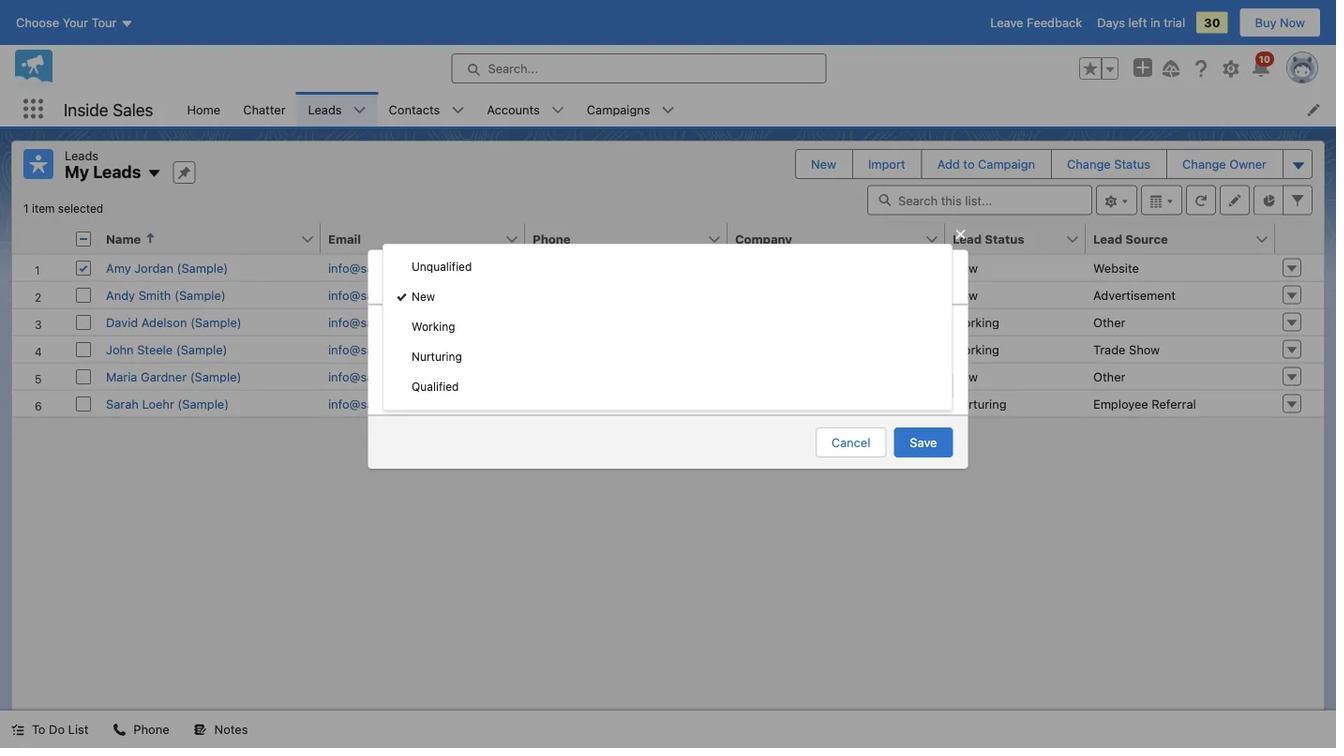 Task type: describe. For each thing, give the bounding box(es) containing it.
lead status button
[[945, 224, 1065, 254]]

campaign
[[978, 157, 1036, 171]]

smith
[[138, 288, 171, 302]]

in
[[1151, 15, 1161, 30]]

david adelson (sample) link
[[106, 315, 242, 329]]

(sample) for david adelson (sample)
[[190, 315, 242, 329]]

to
[[32, 723, 45, 737]]

new inside button
[[811, 157, 837, 171]]

trade
[[1094, 342, 1126, 356]]

sarah loehr (sample)
[[106, 397, 229, 411]]

name button
[[98, 224, 300, 254]]

info@salesforce.com for amy jordan (sample)
[[328, 261, 447, 275]]

add to campaign
[[938, 157, 1036, 171]]

nurturing inside the my leads grid
[[953, 397, 1007, 411]]

sarah loehr (sample) link
[[106, 397, 229, 411]]

trade show
[[1094, 342, 1160, 356]]

lead source button
[[1086, 224, 1255, 254]]

gardner
[[141, 370, 187, 384]]

save
[[910, 435, 937, 449]]

text default image for notes
[[194, 724, 207, 737]]

add
[[938, 157, 960, 171]]

campaigns
[[587, 102, 651, 116]]

other for new
[[1094, 370, 1126, 384]]

change owner button
[[1168, 150, 1282, 178]]

left
[[1129, 15, 1147, 30]]

item number element
[[12, 224, 68, 255]]

info@salesforce.com link for andy smith (sample)
[[328, 288, 447, 302]]

search...
[[488, 61, 538, 76]]

buy now
[[1255, 15, 1306, 30]]

cancel button
[[816, 427, 887, 457]]

jordan
[[134, 261, 173, 275]]

select list display image
[[1141, 185, 1183, 215]]

working for trade show
[[953, 342, 1000, 356]]

unqualified
[[412, 260, 472, 273]]

new button
[[383, 371, 953, 399]]

1 lead selected
[[383, 320, 473, 334]]

inc.
[[788, 397, 808, 411]]

selected for 1 lead selected
[[421, 320, 473, 334]]

referral
[[1152, 397, 1197, 411]]

website
[[1094, 261, 1139, 275]]

info@salesforce.com for maria gardner (sample)
[[328, 370, 447, 384]]

1 (800) 667-6389
[[546, 397, 649, 411]]

leave feedback link
[[991, 15, 1083, 30]]

(800)
[[555, 397, 587, 411]]

1 (800) 667-6389 link
[[533, 397, 649, 411]]

employee
[[1094, 397, 1149, 411]]

action image
[[1276, 224, 1324, 254]]

(sample) for john steele (sample)
[[176, 342, 227, 356]]

info@salesforce.com link for maria gardner (sample)
[[328, 370, 447, 384]]

1 horizontal spatial phone button
[[525, 224, 707, 254]]

action element
[[1276, 224, 1324, 255]]

john
[[106, 342, 134, 356]]

days left in trial
[[1098, 15, 1186, 30]]

list containing home
[[176, 92, 1336, 127]]

leads link
[[297, 92, 353, 127]]

adelson
[[141, 315, 187, 329]]

to
[[964, 157, 975, 171]]

new inside popup button
[[397, 379, 422, 393]]

0 horizontal spatial phone
[[134, 723, 169, 737]]

amy jordan (sample)
[[106, 261, 228, 275]]

info@salesforce.com for andy smith (sample)
[[328, 288, 447, 302]]

change status button
[[1052, 150, 1166, 178]]

trial
[[1164, 15, 1186, 30]]

medlife, inc.
[[735, 397, 808, 411]]

campaigns list item
[[576, 92, 686, 127]]

leave feedback
[[991, 15, 1083, 30]]

(sample) for maria gardner (sample)
[[190, 370, 241, 384]]

email
[[328, 232, 361, 246]]

employee referral
[[1094, 397, 1197, 411]]

owner
[[1230, 157, 1267, 171]]

advertisement
[[1094, 288, 1176, 302]]

*
[[383, 355, 389, 369]]

my leads grid
[[12, 224, 1324, 418]]

steele
[[137, 342, 173, 356]]

qualified link
[[384, 372, 952, 402]]

Search My Leads list view. search field
[[868, 185, 1093, 215]]

list
[[68, 723, 89, 737]]

sarah
[[106, 397, 139, 411]]

qualified
[[412, 380, 459, 393]]

change for change owner button
[[1183, 157, 1227, 171]]

contacts
[[389, 102, 440, 116]]

unqualified link
[[384, 252, 952, 282]]

text default image
[[11, 724, 24, 737]]

chatter
[[243, 102, 286, 116]]

lead source element
[[1086, 224, 1287, 255]]

loehr
[[142, 397, 174, 411]]

company element
[[728, 224, 957, 255]]

sales
[[113, 99, 153, 119]]

(sample) for amy jordan (sample)
[[177, 261, 228, 275]]

change owner
[[1183, 157, 1267, 171]]

my leads status
[[23, 202, 103, 215]]

leads inside "list item"
[[308, 102, 342, 116]]

show
[[1129, 342, 1160, 356]]

info@salesforce.com link for john steele (sample)
[[328, 342, 447, 356]]

inside sales
[[64, 99, 153, 119]]

list view controls image
[[1096, 185, 1138, 215]]

(sample) for sarah loehr (sample)
[[178, 397, 229, 411]]



Task type: locate. For each thing, give the bounding box(es) containing it.
feedback
[[1027, 15, 1083, 30]]

1 left lead
[[383, 320, 389, 334]]

other down trade
[[1094, 370, 1126, 384]]

3 info@salesforce.com link from the top
[[328, 315, 447, 329]]

list
[[176, 92, 1336, 127]]

text default image inside notes button
[[194, 724, 207, 737]]

1 vertical spatial change status
[[391, 355, 474, 369]]

0 horizontal spatial text default image
[[113, 724, 126, 737]]

1 vertical spatial other
[[1094, 370, 1126, 384]]

other for working
[[1094, 315, 1126, 329]]

buy
[[1255, 15, 1277, 30]]

accounts link
[[476, 92, 551, 127]]

nurturing up qualified
[[412, 350, 462, 363]]

item number image
[[12, 224, 68, 254]]

change up the list view controls icon
[[1067, 157, 1111, 171]]

lead status element
[[945, 224, 1097, 255]]

lead source
[[1094, 232, 1168, 246]]

0 vertical spatial change status
[[1067, 157, 1151, 171]]

group
[[1080, 57, 1119, 80]]

search... button
[[452, 53, 827, 83]]

30
[[1204, 15, 1221, 30]]

andy smith (sample) link
[[106, 288, 226, 302]]

1 vertical spatial status
[[985, 232, 1025, 246]]

phone inside the my leads grid
[[533, 232, 571, 246]]

1 inside the my leads grid
[[546, 397, 551, 411]]

0 horizontal spatial status
[[438, 355, 474, 369]]

change for change status button
[[1067, 157, 1111, 171]]

change status up qualified
[[391, 355, 474, 369]]

status for change status button
[[1114, 157, 1151, 171]]

home link
[[176, 92, 232, 127]]

cell
[[68, 224, 98, 255], [525, 281, 728, 308], [728, 281, 945, 308], [525, 308, 728, 335], [728, 308, 945, 335], [525, 335, 728, 362], [728, 335, 945, 362], [525, 362, 728, 390], [728, 362, 945, 390]]

lead inside button
[[953, 232, 982, 246]]

leads image
[[23, 149, 53, 179]]

company
[[735, 232, 793, 246]]

status inside the my leads grid
[[985, 232, 1025, 246]]

(sample) for andy smith (sample)
[[174, 288, 226, 302]]

phone button
[[525, 224, 707, 254], [102, 711, 181, 748]]

selected inside my leads|leads|list view element
[[58, 202, 103, 215]]

2 info@salesforce.com from the top
[[328, 288, 447, 302]]

my
[[65, 162, 89, 182]]

1 lead from the left
[[953, 232, 982, 246]]

1 info@salesforce.com from the top
[[328, 261, 447, 275]]

other up trade
[[1094, 315, 1126, 329]]

2 info@salesforce.com link from the top
[[328, 288, 447, 302]]

0 horizontal spatial nurturing
[[412, 350, 462, 363]]

1 horizontal spatial status
[[985, 232, 1025, 246]]

(sample) right gardner
[[190, 370, 241, 384]]

1 text default image from the left
[[113, 724, 126, 737]]

leads right chatter link
[[308, 102, 342, 116]]

medlife, inc. link
[[735, 397, 808, 411]]

text default image right list
[[113, 724, 126, 737]]

lead down search my leads list view. search field
[[953, 232, 982, 246]]

to do list
[[32, 723, 89, 737]]

(sample) right 'adelson'
[[190, 315, 242, 329]]

chatter link
[[232, 92, 297, 127]]

2 vertical spatial 1
[[546, 397, 551, 411]]

change right *
[[391, 355, 435, 369]]

667-
[[590, 397, 618, 411]]

3 info@salesforce.com from the top
[[328, 315, 447, 329]]

1 horizontal spatial phone
[[533, 232, 571, 246]]

lead for lead status
[[953, 232, 982, 246]]

other
[[1094, 315, 1126, 329], [1094, 370, 1126, 384]]

status up qualified
[[438, 355, 474, 369]]

days
[[1098, 15, 1125, 30]]

lead up website
[[1094, 232, 1123, 246]]

1 left item
[[23, 202, 29, 215]]

text default image for phone
[[113, 724, 126, 737]]

medlife,
[[735, 397, 785, 411]]

selected for 1 item selected
[[58, 202, 103, 215]]

2 horizontal spatial status
[[1114, 157, 1151, 171]]

0 vertical spatial nurturing
[[412, 350, 462, 363]]

5 info@salesforce.com link from the top
[[328, 370, 447, 384]]

1 horizontal spatial text default image
[[194, 724, 207, 737]]

leads list item
[[297, 92, 378, 127]]

2 horizontal spatial 1
[[546, 397, 551, 411]]

1 vertical spatial selected
[[421, 320, 473, 334]]

2 text default image from the left
[[194, 724, 207, 737]]

info@salesforce.com link for amy jordan (sample)
[[328, 261, 447, 275]]

0 horizontal spatial lead
[[953, 232, 982, 246]]

working for other
[[953, 315, 1000, 329]]

1 for 1 lead selected
[[383, 320, 389, 334]]

0 vertical spatial phone
[[533, 232, 571, 246]]

add to campaign button
[[923, 150, 1051, 178]]

status down search my leads list view. search field
[[985, 232, 1025, 246]]

john steele (sample) link
[[106, 342, 227, 356]]

4 info@salesforce.com from the top
[[328, 342, 447, 356]]

1 horizontal spatial lead
[[1094, 232, 1123, 246]]

andy smith (sample)
[[106, 288, 226, 302]]

text default image
[[113, 724, 126, 737], [194, 724, 207, 737]]

david adelson (sample)
[[106, 315, 242, 329]]

phone button right list
[[102, 711, 181, 748]]

change inside change owner button
[[1183, 157, 1227, 171]]

1 item selected
[[23, 202, 103, 215]]

new
[[811, 157, 837, 171], [953, 261, 978, 275], [953, 288, 978, 302], [412, 290, 435, 303], [953, 370, 978, 384], [397, 379, 422, 393]]

item
[[32, 202, 55, 215]]

amy
[[106, 261, 131, 275]]

contacts list item
[[378, 92, 476, 127]]

notes
[[214, 723, 248, 737]]

email button
[[321, 224, 505, 254]]

company button
[[728, 224, 925, 254]]

(sample) down "david adelson (sample)" link
[[176, 342, 227, 356]]

my leads
[[65, 162, 141, 182]]

info@salesforce.com for david adelson (sample)
[[328, 315, 447, 329]]

nurturing up save button
[[953, 397, 1007, 411]]

cancel
[[832, 435, 871, 449]]

home
[[187, 102, 221, 116]]

maria gardner (sample)
[[106, 370, 241, 384]]

change status inside change status button
[[1067, 157, 1151, 171]]

save button
[[894, 427, 953, 457]]

0 horizontal spatial selected
[[58, 202, 103, 215]]

now
[[1280, 15, 1306, 30]]

leads right my
[[93, 162, 141, 182]]

lead
[[953, 232, 982, 246], [1094, 232, 1123, 246]]

selected right lead
[[421, 320, 473, 334]]

import
[[868, 157, 906, 171]]

1 horizontal spatial nurturing
[[953, 397, 1007, 411]]

6 info@salesforce.com from the top
[[328, 397, 447, 411]]

nurturing link
[[384, 342, 952, 372]]

status for lead status button in the top of the page
[[985, 232, 1025, 246]]

selected
[[58, 202, 103, 215], [421, 320, 473, 334]]

change status up the list view controls icon
[[1067, 157, 1151, 171]]

phone element
[[525, 224, 739, 255]]

2 lead from the left
[[1094, 232, 1123, 246]]

campaigns link
[[576, 92, 662, 127]]

import button
[[853, 150, 921, 178]]

leave
[[991, 15, 1024, 30]]

1 for 1 item selected
[[23, 202, 29, 215]]

my leads|leads|list view element
[[11, 141, 1325, 711]]

0 horizontal spatial change status
[[391, 355, 474, 369]]

change inside change status button
[[1067, 157, 1111, 171]]

change
[[1067, 157, 1111, 171], [1183, 157, 1227, 171], [391, 355, 435, 369]]

0 vertical spatial 1
[[23, 202, 29, 215]]

None search field
[[868, 185, 1093, 215]]

2 other from the top
[[1094, 370, 1126, 384]]

2 horizontal spatial change
[[1183, 157, 1227, 171]]

1 vertical spatial phone
[[134, 723, 169, 737]]

4 info@salesforce.com link from the top
[[328, 342, 447, 356]]

name element
[[98, 224, 332, 255]]

0 vertical spatial other
[[1094, 315, 1126, 329]]

new link
[[384, 282, 952, 312]]

phone button up new link
[[525, 224, 707, 254]]

maria
[[106, 370, 137, 384]]

1 horizontal spatial change
[[1067, 157, 1111, 171]]

to do list button
[[0, 711, 100, 748]]

1 info@salesforce.com link from the top
[[328, 261, 447, 275]]

david
[[106, 315, 138, 329]]

name
[[106, 232, 141, 246]]

new button
[[796, 150, 852, 178]]

notes button
[[183, 711, 259, 748]]

1 horizontal spatial change status
[[1067, 157, 1151, 171]]

status
[[1114, 157, 1151, 171], [985, 232, 1025, 246], [438, 355, 474, 369]]

1 left '(800)'
[[546, 397, 551, 411]]

status up the list view controls icon
[[1114, 157, 1151, 171]]

0 vertical spatial phone button
[[525, 224, 707, 254]]

(sample) down maria gardner (sample) link
[[178, 397, 229, 411]]

info@salesforce.com link for david adelson (sample)
[[328, 315, 447, 329]]

leads right leads icon
[[65, 148, 99, 162]]

text default image left notes
[[194, 724, 207, 737]]

info@salesforce.com for john steele (sample)
[[328, 342, 447, 356]]

1 vertical spatial phone button
[[102, 711, 181, 748]]

source
[[1126, 232, 1168, 246]]

1 other from the top
[[1094, 315, 1126, 329]]

lead status
[[953, 232, 1025, 246]]

email element
[[321, 224, 536, 255]]

maria gardner (sample) link
[[106, 370, 241, 384]]

2 vertical spatial status
[[438, 355, 474, 369]]

john steele (sample)
[[106, 342, 227, 356]]

0 vertical spatial selected
[[58, 202, 103, 215]]

contacts link
[[378, 92, 451, 127]]

selected down my
[[58, 202, 103, 215]]

1 horizontal spatial 1
[[383, 320, 389, 334]]

accounts
[[487, 102, 540, 116]]

(sample) down name button
[[177, 261, 228, 275]]

inside
[[64, 99, 108, 119]]

lead for lead source
[[1094, 232, 1123, 246]]

accounts list item
[[476, 92, 576, 127]]

1 horizontal spatial selected
[[421, 320, 473, 334]]

5 info@salesforce.com from the top
[[328, 370, 447, 384]]

1 vertical spatial nurturing
[[953, 397, 1007, 411]]

1 for 1 (800) 667-6389
[[546, 397, 551, 411]]

lead
[[392, 320, 418, 334]]

1
[[23, 202, 29, 215], [383, 320, 389, 334], [546, 397, 551, 411]]

do
[[49, 723, 65, 737]]

6 info@salesforce.com link from the top
[[328, 397, 447, 411]]

amy jordan (sample) link
[[106, 261, 228, 275]]

change left the owner
[[1183, 157, 1227, 171]]

0 horizontal spatial 1
[[23, 202, 29, 215]]

0 vertical spatial status
[[1114, 157, 1151, 171]]

0 horizontal spatial phone button
[[102, 711, 181, 748]]

lead inside button
[[1094, 232, 1123, 246]]

0 horizontal spatial change
[[391, 355, 435, 369]]

1 vertical spatial 1
[[383, 320, 389, 334]]

(sample) up "david adelson (sample)" link
[[174, 288, 226, 302]]



Task type: vqa. For each thing, say whether or not it's contained in the screenshot.


